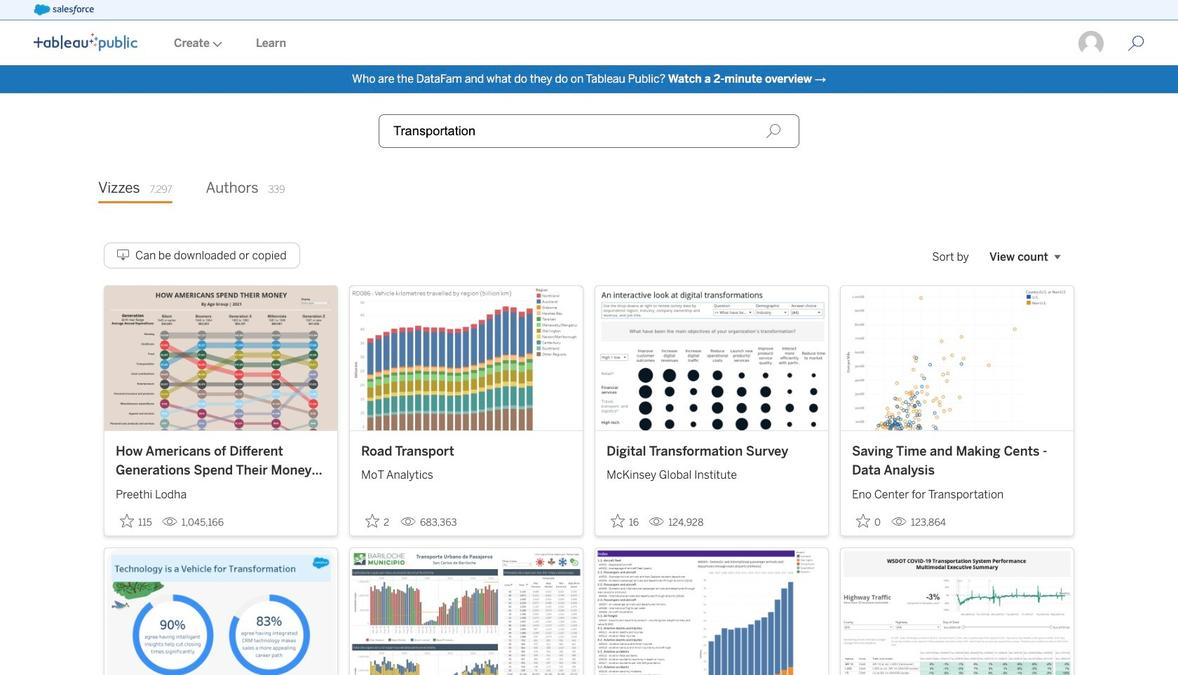 Task type: describe. For each thing, give the bounding box(es) containing it.
3 add favorite button from the left
[[607, 510, 643, 533]]

2 add favorite image from the left
[[366, 514, 380, 528]]

go to search image
[[1111, 35, 1162, 52]]

1 add favorite button from the left
[[116, 510, 156, 533]]

2 add favorite button from the left
[[361, 510, 395, 533]]

3 add favorite image from the left
[[611, 514, 625, 528]]

salesforce logo image
[[34, 4, 94, 15]]

4 add favorite button from the left
[[852, 510, 886, 533]]



Task type: locate. For each thing, give the bounding box(es) containing it.
create image
[[210, 41, 222, 47]]

2 horizontal spatial add favorite image
[[611, 514, 625, 528]]

workbook thumbnail image
[[105, 286, 337, 431], [350, 286, 583, 431], [596, 286, 829, 431], [841, 286, 1074, 431], [105, 548, 337, 676], [350, 548, 583, 676], [596, 548, 829, 676], [841, 548, 1074, 676]]

logo image
[[34, 33, 138, 51]]

1 horizontal spatial add favorite image
[[366, 514, 380, 528]]

0 horizontal spatial add favorite image
[[120, 514, 134, 528]]

add favorite image
[[120, 514, 134, 528], [366, 514, 380, 528], [611, 514, 625, 528]]

search image
[[766, 123, 782, 139]]

Search input field
[[379, 114, 800, 148]]

add favorite image
[[857, 514, 871, 528]]

Add Favorite button
[[116, 510, 156, 533], [361, 510, 395, 533], [607, 510, 643, 533], [852, 510, 886, 533]]

1 add favorite image from the left
[[120, 514, 134, 528]]

ruby.anderson5854 image
[[1078, 29, 1106, 58]]



Task type: vqa. For each thing, say whether or not it's contained in the screenshot.
the Remote
no



